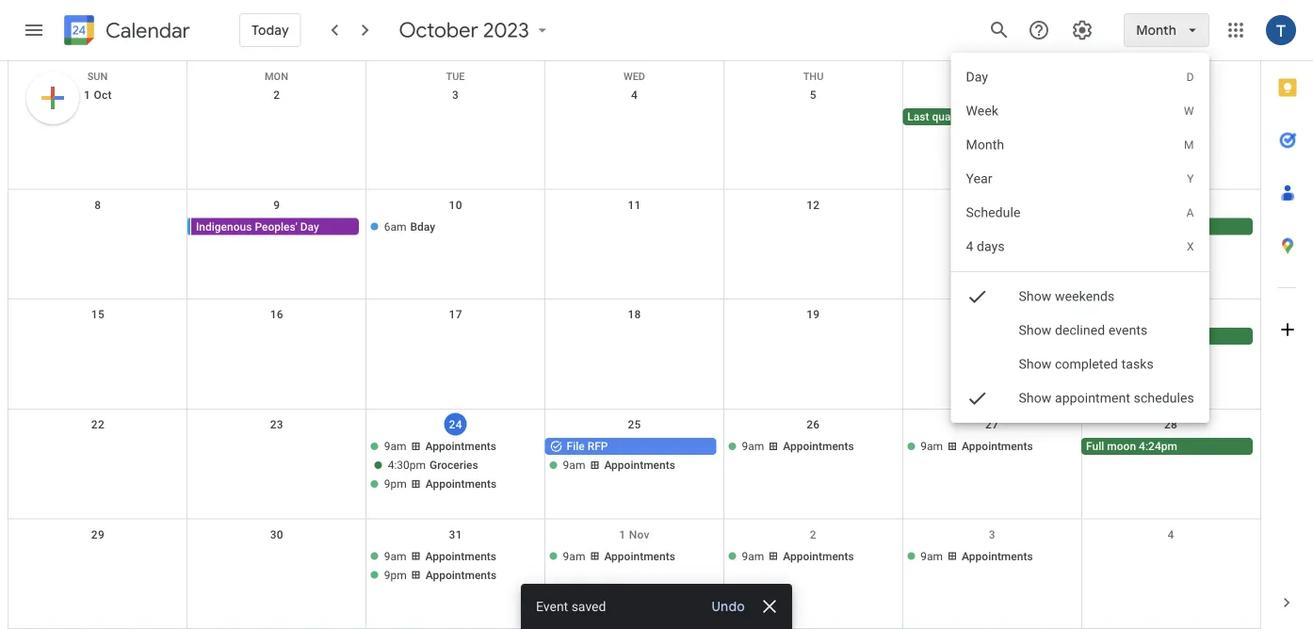 Task type: locate. For each thing, give the bounding box(es) containing it.
show left appointment
[[1019, 391, 1052, 406]]

show inside checkbox item
[[1019, 357, 1052, 372]]

0 vertical spatial 9pm
[[384, 478, 407, 491]]

check checkbox item down show completed tasks
[[951, 382, 1210, 416]]

4 days menu item
[[951, 230, 1210, 264]]

show for show completed tasks
[[1019, 357, 1052, 372]]

19
[[807, 308, 820, 321]]

events
[[1109, 323, 1148, 338]]

schedule menu item
[[951, 196, 1210, 230]]

0 vertical spatial quarter
[[932, 110, 969, 123]]

3
[[452, 89, 459, 102], [989, 528, 996, 541]]

declined
[[1055, 323, 1106, 338]]

1 left nov
[[619, 528, 626, 541]]

row
[[8, 61, 1261, 82], [8, 80, 1261, 190], [8, 190, 1261, 300], [8, 300, 1261, 410], [8, 410, 1261, 520], [8, 520, 1261, 629]]

0 vertical spatial check
[[966, 285, 989, 308]]

4 show from the top
[[1019, 391, 1052, 406]]

1 left the "oct"
[[84, 89, 91, 102]]

show for show declined events
[[1019, 323, 1052, 338]]

october 2023 button
[[392, 17, 560, 43]]

first quarter 11:29pm
[[1086, 330, 1197, 343]]

1 oct
[[84, 89, 112, 102]]

0 vertical spatial 1
[[84, 89, 91, 102]]

0 vertical spatial day
[[966, 69, 989, 85]]

tab list
[[1262, 61, 1313, 577]]

18
[[628, 308, 641, 321]]

26
[[807, 418, 820, 431]]

4 left days
[[966, 239, 974, 254]]

1 horizontal spatial quarter
[[1112, 330, 1149, 343]]

appointments
[[425, 440, 497, 453], [783, 440, 854, 453], [962, 440, 1033, 453], [604, 459, 675, 472], [426, 478, 497, 491], [425, 550, 497, 563], [604, 550, 675, 563], [783, 550, 854, 563], [962, 550, 1033, 563], [426, 569, 497, 582]]

first quarter 11:29pm button
[[1082, 328, 1253, 345]]

29
[[91, 528, 105, 541]]

show left declined
[[1019, 323, 1052, 338]]

saved
[[572, 599, 606, 614]]

quarter
[[932, 110, 969, 123], [1112, 330, 1149, 343]]

9pm
[[384, 478, 407, 491], [384, 569, 407, 582]]

row containing 29
[[8, 520, 1261, 629]]

1 vertical spatial day
[[300, 220, 319, 233]]

day up week
[[966, 69, 989, 85]]

1 horizontal spatial 1
[[619, 528, 626, 541]]

5 row from the top
[[8, 410, 1261, 520]]

1
[[84, 89, 91, 102], [619, 528, 626, 541]]

1 vertical spatial 9pm
[[384, 569, 407, 582]]

2 show from the top
[[1019, 323, 1052, 338]]

6am bday
[[384, 220, 435, 233]]

check
[[966, 285, 989, 308], [966, 387, 989, 410]]

thu
[[803, 71, 824, 82]]

menu
[[951, 53, 1210, 435]]

file
[[567, 440, 585, 453]]

show for show appointment schedules
[[1019, 391, 1052, 406]]

day
[[966, 69, 989, 85], [300, 220, 319, 233]]

days
[[977, 239, 1005, 254]]

23
[[270, 418, 284, 431]]

0 horizontal spatial 1
[[84, 89, 91, 102]]

1 vertical spatial 2
[[810, 528, 817, 541]]

16
[[270, 308, 284, 321]]

grid
[[8, 61, 1261, 629]]

1 vertical spatial 1
[[619, 528, 626, 541]]

cell
[[8, 108, 187, 127], [366, 108, 545, 127], [724, 108, 903, 127], [1082, 108, 1261, 127], [8, 218, 187, 237], [724, 218, 903, 237], [903, 218, 1082, 237], [8, 328, 187, 347], [366, 328, 545, 347], [724, 328, 903, 347], [903, 328, 1082, 347], [8, 438, 187, 494], [366, 438, 545, 494], [545, 438, 724, 494], [8, 548, 187, 585], [366, 548, 545, 585], [1082, 548, 1261, 585]]

4
[[631, 89, 638, 102], [966, 239, 974, 254], [1168, 528, 1175, 541]]

0 vertical spatial 3
[[452, 89, 459, 102]]

year menu item
[[951, 162, 1210, 196]]

weekends
[[1055, 289, 1115, 304]]

1 vertical spatial check
[[966, 387, 989, 410]]

15
[[91, 308, 105, 321]]

show weekends
[[1019, 289, 1115, 304]]

0 vertical spatial 4
[[631, 89, 638, 102]]

4 down wed
[[631, 89, 638, 102]]

0 horizontal spatial quarter
[[932, 110, 969, 123]]

2 row from the top
[[8, 80, 1261, 190]]

3 show from the top
[[1019, 357, 1052, 372]]

1 for 1 nov
[[619, 528, 626, 541]]

6am
[[384, 220, 407, 233]]

today button
[[239, 8, 301, 53]]

show
[[1019, 289, 1052, 304], [1019, 323, 1052, 338], [1019, 357, 1052, 372], [1019, 391, 1052, 406]]

25
[[628, 418, 641, 431]]

month down last quarter 9:48am button
[[966, 137, 1005, 153]]

file rfp
[[567, 440, 608, 453]]

month right settings menu icon
[[1137, 22, 1177, 38]]

appointment
[[1055, 391, 1131, 406]]

day right the peoples'
[[300, 220, 319, 233]]

1 check from the top
[[966, 285, 989, 308]]

rfp
[[588, 440, 608, 453]]

27
[[986, 418, 999, 431]]

9
[[273, 198, 280, 212]]

4:24pm
[[1139, 440, 1178, 453]]

show declined events checkbox item
[[951, 260, 1210, 401]]

6 row from the top
[[8, 520, 1261, 629]]

4 down the full moon 4:24pm button
[[1168, 528, 1175, 541]]

schedule
[[966, 205, 1021, 220]]

cell containing file rfp
[[545, 438, 724, 494]]

month button
[[1124, 8, 1210, 53]]

y
[[1188, 172, 1195, 186]]

3 row from the top
[[8, 190, 1261, 300]]

check checkbox item up declined
[[951, 280, 1210, 314]]

1 vertical spatial quarter
[[1112, 330, 1149, 343]]

1 horizontal spatial month
[[1137, 22, 1177, 38]]

month inside 'menu item'
[[966, 137, 1005, 153]]

0 vertical spatial month
[[1137, 22, 1177, 38]]

schedules
[[1134, 391, 1195, 406]]

check up 27
[[966, 387, 989, 410]]

17
[[449, 308, 462, 321]]

2 9pm from the top
[[384, 569, 407, 582]]

full
[[1086, 440, 1105, 453]]

main drawer image
[[23, 19, 45, 41]]

event saved
[[536, 599, 606, 614]]

quarter for 9:48am
[[932, 110, 969, 123]]

column header inside row
[[1083, 61, 1261, 80]]

show declined events
[[1019, 323, 1148, 338]]

4 inside menu item
[[966, 239, 974, 254]]

12
[[807, 198, 820, 212]]

2 check from the top
[[966, 387, 989, 410]]

indigenous peoples' day
[[196, 220, 319, 233]]

2
[[273, 89, 280, 102], [810, 528, 817, 541]]

quarter up tasks
[[1112, 330, 1149, 343]]

0 horizontal spatial day
[[300, 220, 319, 233]]

month menu item
[[951, 128, 1210, 162]]

22
[[91, 418, 105, 431]]

day menu item
[[951, 60, 1210, 94]]

x
[[1187, 240, 1195, 253]]

1 row from the top
[[8, 61, 1261, 82]]

show left weekends
[[1019, 289, 1052, 304]]

2 horizontal spatial 4
[[1168, 528, 1175, 541]]

day inside 'menu item'
[[966, 69, 989, 85]]

1 vertical spatial check checkbox item
[[951, 382, 1210, 416]]

31
[[449, 528, 462, 541]]

quarter right last
[[932, 110, 969, 123]]

9am
[[384, 440, 407, 453], [742, 440, 764, 453], [921, 440, 943, 453], [563, 459, 585, 472], [384, 550, 407, 563], [563, 550, 585, 563], [742, 550, 764, 563], [921, 550, 943, 563]]

a
[[1187, 206, 1195, 220]]

october
[[399, 17, 479, 43]]

w
[[1184, 105, 1195, 118]]

1 vertical spatial 3
[[989, 528, 996, 541]]

oct
[[94, 89, 112, 102]]

year
[[966, 171, 993, 187]]

4 row from the top
[[8, 300, 1261, 410]]

file rfp button
[[545, 438, 717, 455]]

0 vertical spatial check checkbox item
[[951, 280, 1210, 314]]

check down 4 days
[[966, 285, 989, 308]]

0 vertical spatial 2
[[273, 89, 280, 102]]

week
[[966, 103, 999, 119]]

tasks
[[1122, 357, 1154, 372]]

show inside checkbox item
[[1019, 323, 1052, 338]]

1 horizontal spatial 4
[[966, 239, 974, 254]]

day inside button
[[300, 220, 319, 233]]

1 vertical spatial month
[[966, 137, 1005, 153]]

settings menu image
[[1071, 19, 1094, 41]]

11:29pm
[[1152, 330, 1197, 343]]

show left completed
[[1019, 357, 1052, 372]]

1 vertical spatial 4
[[966, 239, 974, 254]]

month
[[1137, 22, 1177, 38], [966, 137, 1005, 153]]

0 horizontal spatial month
[[966, 137, 1005, 153]]

1 show from the top
[[1019, 289, 1052, 304]]

check checkbox item
[[951, 280, 1210, 314], [951, 382, 1210, 416]]

0 horizontal spatial 3
[[452, 89, 459, 102]]

1 horizontal spatial day
[[966, 69, 989, 85]]

column header
[[1083, 61, 1261, 80]]



Task type: describe. For each thing, give the bounding box(es) containing it.
11
[[628, 198, 641, 212]]

row containing 15
[[8, 300, 1261, 410]]

row containing 24
[[8, 410, 1261, 520]]

indigenous
[[196, 220, 252, 233]]

13
[[986, 198, 999, 212]]

row containing sun
[[8, 61, 1261, 82]]

0 horizontal spatial 2
[[273, 89, 280, 102]]

last
[[908, 110, 929, 123]]

check for show appointment schedules
[[966, 387, 989, 410]]

0 horizontal spatial 4
[[631, 89, 638, 102]]

show completed tasks checkbox item
[[951, 294, 1210, 435]]

last quarter 9:48am button
[[903, 108, 1074, 125]]

calendar heading
[[102, 17, 190, 44]]

row containing 8
[[8, 190, 1261, 300]]

calendar element
[[60, 11, 190, 53]]

undo
[[712, 598, 745, 615]]

tue
[[446, 71, 465, 82]]

check for show weekends
[[966, 285, 989, 308]]

month inside dropdown button
[[1137, 22, 1177, 38]]

calendar
[[106, 17, 190, 44]]

4 days
[[966, 239, 1005, 254]]

show completed tasks
[[1019, 357, 1154, 372]]

undo button
[[704, 597, 753, 616]]

1 horizontal spatial 3
[[989, 528, 996, 541]]

nov
[[629, 528, 650, 541]]

1 horizontal spatial 2
[[810, 528, 817, 541]]

9:48am
[[972, 110, 1010, 123]]

show for show weekends
[[1019, 289, 1052, 304]]

24
[[449, 418, 462, 431]]

groceries
[[430, 459, 478, 472]]

d
[[1187, 71, 1195, 84]]

1 nov
[[619, 528, 650, 541]]

5
[[810, 89, 817, 102]]

2 vertical spatial 4
[[1168, 528, 1175, 541]]

quarter for 11:29pm
[[1112, 330, 1149, 343]]

event
[[536, 599, 568, 614]]

28
[[1165, 418, 1178, 431]]

indigenous peoples' day button
[[191, 218, 359, 235]]

1 check checkbox item from the top
[[951, 280, 1210, 314]]

mon
[[265, 71, 288, 82]]

full moon 4:24pm
[[1086, 440, 1178, 453]]

row containing 1 oct
[[8, 80, 1261, 190]]

4:30pm groceries
[[388, 459, 478, 472]]

1 for 1 oct
[[84, 89, 91, 102]]

last quarter 9:48am
[[908, 110, 1010, 123]]

first
[[1086, 330, 1109, 343]]

peoples'
[[255, 220, 298, 233]]

10
[[449, 198, 462, 212]]

bday
[[410, 220, 435, 233]]

moon
[[1107, 440, 1136, 453]]

4:30pm
[[388, 459, 426, 472]]

today
[[252, 22, 289, 38]]

m
[[1184, 139, 1195, 152]]

9am inside cell
[[563, 459, 585, 472]]

2 check checkbox item from the top
[[951, 382, 1210, 416]]

full moon 4:24pm button
[[1082, 438, 1253, 455]]

menu containing check
[[951, 53, 1210, 435]]

grid containing 1 oct
[[8, 61, 1261, 629]]

fri
[[985, 71, 1000, 82]]

week menu item
[[951, 94, 1210, 128]]

wed
[[624, 71, 645, 82]]

october 2023
[[399, 17, 529, 43]]

8
[[95, 198, 101, 212]]

sun
[[87, 71, 108, 82]]

1 9pm from the top
[[384, 478, 407, 491]]

30
[[270, 528, 284, 541]]

show appointment schedules
[[1019, 391, 1195, 406]]

completed
[[1055, 357, 1119, 372]]

2023
[[483, 17, 529, 43]]



Task type: vqa. For each thing, say whether or not it's contained in the screenshot.
Month in popup button
yes



